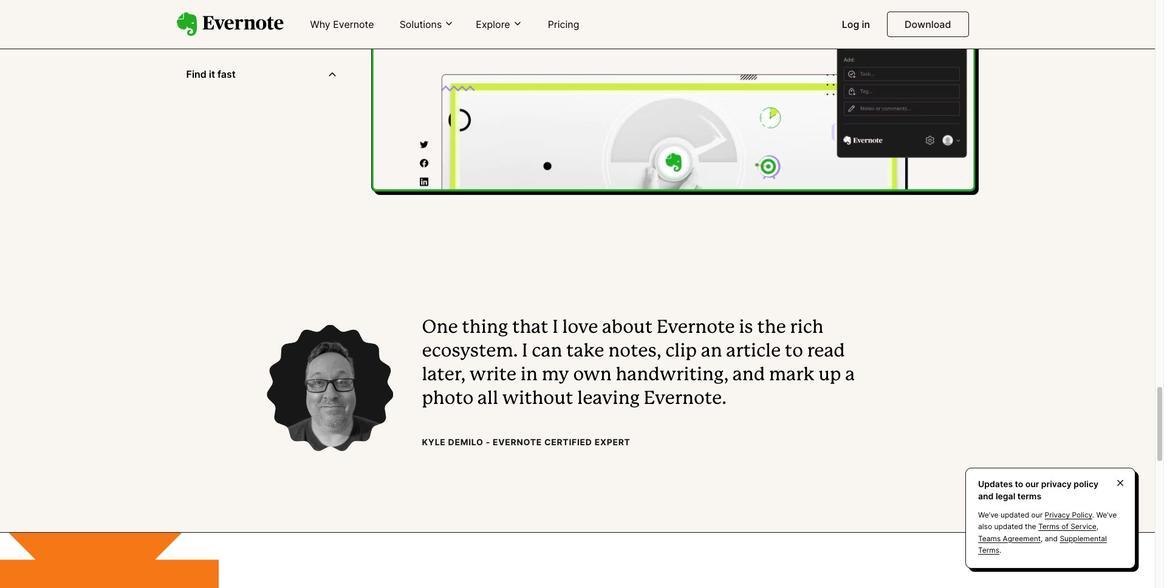 Task type: locate. For each thing, give the bounding box(es) containing it.
tame the web image
[[371, 0, 979, 195]]

in up the 'without' at left bottom
[[521, 367, 538, 384]]

updates to our privacy policy and legal terms
[[978, 479, 1099, 501]]

1 horizontal spatial i
[[553, 320, 558, 337]]

0 vertical spatial ,
[[1097, 522, 1099, 531]]

that
[[512, 320, 549, 337]]

log
[[842, 18, 859, 30]]

in
[[862, 18, 870, 30], [521, 367, 538, 384]]

0 horizontal spatial evernote
[[333, 18, 374, 30]]

clip anything easily
[[186, 30, 278, 42]]

read
[[807, 344, 845, 361]]

fast
[[218, 68, 236, 80]]

terms
[[1039, 522, 1060, 531], [978, 546, 1000, 555]]

certified
[[544, 437, 592, 448]]

and down . we've also updated the
[[1045, 534, 1058, 543]]

evernote right -
[[493, 437, 542, 448]]

we've right policy
[[1097, 511, 1117, 520]]

kyle expert image
[[266, 325, 393, 451]]

later,
[[422, 367, 466, 384]]

0 vertical spatial in
[[862, 18, 870, 30]]

0 vertical spatial the
[[757, 320, 786, 337]]

my
[[542, 367, 569, 384]]

1 vertical spatial to
[[1015, 479, 1024, 489]]

0 horizontal spatial .
[[1000, 546, 1002, 555]]

to
[[785, 344, 803, 361], [1015, 479, 1024, 489]]

our inside updates to our privacy policy and legal terms
[[1026, 479, 1039, 489]]

1 vertical spatial and
[[978, 491, 994, 501]]

updated up teams agreement link
[[994, 522, 1023, 531]]

1 horizontal spatial ,
[[1097, 522, 1099, 531]]

notes,
[[608, 344, 662, 361]]

policy
[[1074, 479, 1099, 489]]

0 horizontal spatial in
[[521, 367, 538, 384]]

. for .
[[1000, 546, 1002, 555]]

can
[[532, 344, 562, 361]]

1 horizontal spatial to
[[1015, 479, 1024, 489]]

and down article on the bottom of the page
[[733, 367, 765, 384]]

2 vertical spatial evernote
[[493, 437, 542, 448]]

1 vertical spatial the
[[1025, 522, 1037, 531]]

service
[[1071, 522, 1097, 531]]

pricing link
[[541, 13, 587, 36]]

1 vertical spatial our
[[1032, 511, 1043, 520]]

our up terms
[[1026, 479, 1039, 489]]

0 horizontal spatial ,
[[1041, 534, 1043, 543]]

evernote
[[333, 18, 374, 30], [657, 320, 735, 337], [493, 437, 542, 448]]

0 horizontal spatial terms
[[978, 546, 1000, 555]]

rich
[[790, 320, 824, 337]]

2 vertical spatial and
[[1045, 534, 1058, 543]]

0 horizontal spatial we've
[[978, 511, 999, 520]]

1 vertical spatial .
[[1000, 546, 1002, 555]]

kyle
[[422, 437, 446, 448]]

mark
[[769, 367, 815, 384]]

0 vertical spatial our
[[1026, 479, 1039, 489]]

our
[[1026, 479, 1039, 489], [1032, 511, 1043, 520]]

1 vertical spatial evernote
[[657, 320, 735, 337]]

expert
[[595, 437, 631, 448]]

i
[[553, 320, 558, 337], [522, 344, 528, 361]]

and inside terms of service , teams agreement , and
[[1045, 534, 1058, 543]]

,
[[1097, 522, 1099, 531], [1041, 534, 1043, 543]]

in right log
[[862, 18, 870, 30]]

0 vertical spatial .
[[1093, 511, 1095, 520]]

.
[[1093, 511, 1095, 520], [1000, 546, 1002, 555]]

privacy
[[1042, 479, 1072, 489]]

updated down legal
[[1001, 511, 1030, 520]]

0 vertical spatial and
[[733, 367, 765, 384]]

1 horizontal spatial we've
[[1097, 511, 1117, 520]]

evernote inside one thing that i love about evernote is the rich ecosystem. i can take notes, clip an article to read later, write in my own handwriting, and mark up a photo all without leaving evernote.
[[657, 320, 735, 337]]

1 vertical spatial i
[[522, 344, 528, 361]]

1 vertical spatial updated
[[994, 522, 1023, 531]]

explore
[[476, 18, 510, 30]]

evernote up clip
[[657, 320, 735, 337]]

article
[[726, 344, 781, 361]]

why evernote link
[[303, 13, 381, 36]]

. up service
[[1093, 511, 1095, 520]]

teams agreement link
[[978, 534, 1041, 543]]

, up supplemental
[[1097, 522, 1099, 531]]

is
[[739, 320, 753, 337]]

up
[[819, 367, 841, 384]]

to up terms
[[1015, 479, 1024, 489]]

2 horizontal spatial and
[[1045, 534, 1058, 543]]

1 horizontal spatial evernote
[[493, 437, 542, 448]]

the down we've updated our privacy policy
[[1025, 522, 1037, 531]]

0 horizontal spatial to
[[785, 344, 803, 361]]

1 horizontal spatial the
[[1025, 522, 1037, 531]]

legal
[[996, 491, 1016, 501]]

all
[[478, 391, 498, 408]]

find it fast
[[186, 68, 236, 80]]

0 horizontal spatial the
[[757, 320, 786, 337]]

the
[[757, 320, 786, 337], [1025, 522, 1037, 531]]

download link
[[887, 12, 969, 37]]

0 horizontal spatial and
[[733, 367, 765, 384]]

2 we've from the left
[[1097, 511, 1117, 520]]

and down updates
[[978, 491, 994, 501]]

the right 'is'
[[757, 320, 786, 337]]

supplemental terms
[[978, 534, 1107, 555]]

0 vertical spatial to
[[785, 344, 803, 361]]

, down . we've also updated the
[[1041, 534, 1043, 543]]

and inside updates to our privacy policy and legal terms
[[978, 491, 994, 501]]

1 horizontal spatial and
[[978, 491, 994, 501]]

our up terms of service , teams agreement , and at the right bottom of page
[[1032, 511, 1043, 520]]

terms
[[1018, 491, 1042, 501]]

1 horizontal spatial .
[[1093, 511, 1095, 520]]

1 vertical spatial terms
[[978, 546, 1000, 555]]

explore button
[[472, 18, 526, 31]]

policy
[[1072, 511, 1093, 520]]

terms down privacy
[[1039, 522, 1060, 531]]

why
[[310, 18, 330, 30]]

2 horizontal spatial evernote
[[657, 320, 735, 337]]

i left can
[[522, 344, 528, 361]]

love
[[562, 320, 598, 337]]

log in
[[842, 18, 870, 30]]

we've
[[978, 511, 999, 520], [1097, 511, 1117, 520]]

without
[[502, 391, 573, 408]]

easily
[[251, 30, 278, 42]]

terms down the teams
[[978, 546, 1000, 555]]

1 horizontal spatial terms
[[1039, 522, 1060, 531]]

evernote right why
[[333, 18, 374, 30]]

our for privacy
[[1032, 511, 1043, 520]]

updated
[[1001, 511, 1030, 520], [994, 522, 1023, 531]]

in inside one thing that i love about evernote is the rich ecosystem. i can take notes, clip an article to read later, write in my own handwriting, and mark up a photo all without leaving evernote.
[[521, 367, 538, 384]]

to up the mark
[[785, 344, 803, 361]]

0 vertical spatial terms
[[1039, 522, 1060, 531]]

i left love
[[553, 320, 558, 337]]

updates
[[978, 479, 1013, 489]]

handwriting,
[[616, 367, 729, 384]]

. down teams agreement link
[[1000, 546, 1002, 555]]

. inside . we've also updated the
[[1093, 511, 1095, 520]]

of
[[1062, 522, 1069, 531]]

the inside one thing that i love about evernote is the rich ecosystem. i can take notes, clip an article to read later, write in my own handwriting, and mark up a photo all without leaving evernote.
[[757, 320, 786, 337]]

evernote.
[[644, 391, 727, 408]]

1 vertical spatial in
[[521, 367, 538, 384]]

1 horizontal spatial in
[[862, 18, 870, 30]]

anything
[[207, 30, 248, 42]]

own
[[573, 367, 612, 384]]

and
[[733, 367, 765, 384], [978, 491, 994, 501], [1045, 534, 1058, 543]]

we've up also
[[978, 511, 999, 520]]

also
[[978, 522, 992, 531]]



Task type: describe. For each thing, give the bounding box(es) containing it.
demilo
[[448, 437, 484, 448]]

solutions
[[400, 18, 442, 30]]

and inside one thing that i love about evernote is the rich ecosystem. i can take notes, clip an article to read later, write in my own handwriting, and mark up a photo all without leaving evernote.
[[733, 367, 765, 384]]

terms of service , teams agreement , and
[[978, 522, 1099, 543]]

solutions button
[[396, 18, 458, 31]]

. we've also updated the
[[978, 511, 1117, 531]]

0 vertical spatial evernote
[[333, 18, 374, 30]]

. for . we've also updated the
[[1093, 511, 1095, 520]]

the inside . we've also updated the
[[1025, 522, 1037, 531]]

download
[[905, 18, 951, 30]]

clip
[[666, 344, 697, 361]]

updated inside . we've also updated the
[[994, 522, 1023, 531]]

terms of service link
[[1039, 522, 1097, 531]]

1 vertical spatial ,
[[1041, 534, 1043, 543]]

0 vertical spatial updated
[[1001, 511, 1030, 520]]

one
[[422, 320, 458, 337]]

find
[[186, 68, 207, 80]]

supplemental
[[1060, 534, 1107, 543]]

log in link
[[835, 13, 878, 36]]

an
[[701, 344, 722, 361]]

privacy
[[1045, 511, 1070, 520]]

agreement
[[1003, 534, 1041, 543]]

clip
[[186, 30, 205, 42]]

-
[[486, 437, 490, 448]]

our for privacy
[[1026, 479, 1039, 489]]

we've updated our privacy policy
[[978, 511, 1093, 520]]

take
[[566, 344, 604, 361]]

terms inside terms of service , teams agreement , and
[[1039, 522, 1060, 531]]

write
[[470, 367, 517, 384]]

one thing that i love about evernote is the rich ecosystem. i can take notes, clip an article to read later, write in my own handwriting, and mark up a photo all without leaving evernote.
[[422, 320, 855, 408]]

thing
[[462, 320, 508, 337]]

evernote logo image
[[177, 12, 283, 36]]

leaving
[[577, 391, 640, 408]]

why evernote
[[310, 18, 374, 30]]

a
[[845, 367, 855, 384]]

photo
[[422, 391, 474, 408]]

terms inside supplemental terms
[[978, 546, 1000, 555]]

privacy policy link
[[1045, 511, 1093, 520]]

supplemental terms link
[[978, 534, 1107, 555]]

about
[[602, 320, 653, 337]]

0 vertical spatial i
[[553, 320, 558, 337]]

ecosystem.
[[422, 344, 518, 361]]

it
[[209, 68, 215, 80]]

we've inside . we've also updated the
[[1097, 511, 1117, 520]]

to inside updates to our privacy policy and legal terms
[[1015, 479, 1024, 489]]

teams
[[978, 534, 1001, 543]]

0 horizontal spatial i
[[522, 344, 528, 361]]

kyle demilo - evernote certified expert
[[422, 437, 631, 448]]

1 we've from the left
[[978, 511, 999, 520]]

pricing
[[548, 18, 579, 30]]

to inside one thing that i love about evernote is the rich ecosystem. i can take notes, clip an article to read later, write in my own handwriting, and mark up a photo all without leaving evernote.
[[785, 344, 803, 361]]



Task type: vqa. For each thing, say whether or not it's contained in the screenshot.
Notebook
no



